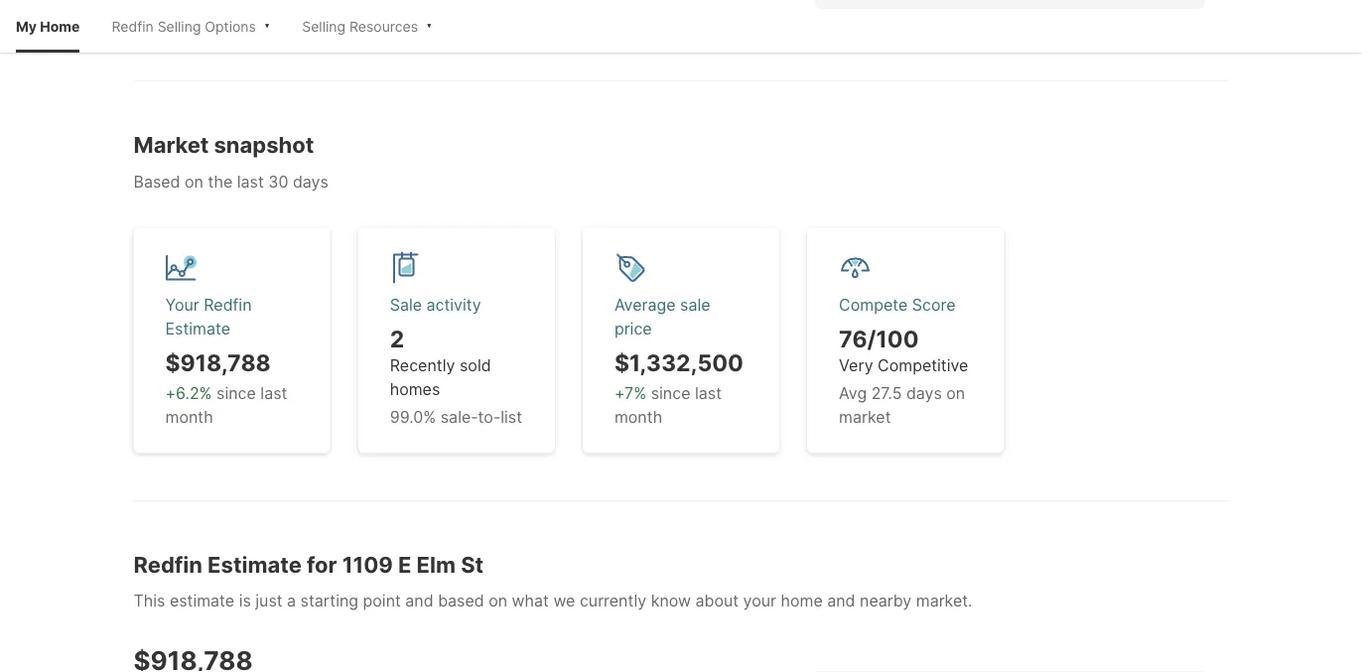 Task type: vqa. For each thing, say whether or not it's contained in the screenshot.
Find a VA Loan 0% Down VA Home Loans: Get Quote's "Advertisement"
no



Task type: locate. For each thing, give the bounding box(es) containing it.
1 since last month from the left
[[165, 384, 287, 427]]

0 horizontal spatial since last month
[[165, 384, 287, 427]]

month down +6.2%
[[165, 408, 213, 427]]

redfin right the home
[[112, 18, 154, 35]]

▾ right options
[[264, 16, 270, 33]]

1 vertical spatial redfin
[[204, 296, 252, 315]]

average
[[615, 296, 676, 315]]

1 since from the left
[[217, 384, 256, 403]]

2 since from the left
[[651, 384, 691, 403]]

1 horizontal spatial selling
[[302, 18, 346, 35]]

days right the 30
[[293, 172, 329, 192]]

estimate inside your redfin estimate
[[165, 319, 230, 339]]

1 horizontal spatial and
[[827, 591, 856, 610]]

month down +7%
[[615, 408, 663, 427]]

redfin for selling
[[112, 18, 154, 35]]

2 horizontal spatial on
[[947, 384, 965, 403]]

on left what on the left of page
[[489, 591, 508, 610]]

we
[[554, 591, 575, 610]]

sale
[[680, 296, 711, 315]]

1 horizontal spatial on
[[489, 591, 508, 610]]

selling
[[158, 18, 201, 35], [302, 18, 346, 35]]

since last month for $918,788
[[165, 384, 287, 427]]

+7%
[[615, 384, 651, 403]]

27.5
[[872, 384, 902, 403]]

nearby
[[860, 591, 912, 610]]

list
[[501, 408, 522, 427]]

1 horizontal spatial since last month
[[615, 384, 722, 427]]

days
[[293, 172, 329, 192], [907, 384, 942, 403]]

1 vertical spatial days
[[907, 384, 942, 403]]

home
[[781, 591, 823, 610]]

redfin right your
[[204, 296, 252, 315]]

99.0%
[[390, 408, 436, 427]]

selling inside selling resources ▾
[[302, 18, 346, 35]]

▾
[[264, 16, 270, 33], [426, 16, 432, 33]]

since last month down $1,332,500
[[615, 384, 722, 427]]

$1,332,500
[[615, 349, 744, 377]]

1 ▾ from the left
[[264, 16, 270, 33]]

0 horizontal spatial on
[[185, 172, 204, 192]]

0 vertical spatial redfin
[[112, 18, 154, 35]]

to-
[[478, 408, 501, 427]]

is
[[239, 591, 251, 610]]

sale activity
[[390, 296, 481, 315]]

what
[[512, 591, 549, 610]]

1 horizontal spatial days
[[907, 384, 942, 403]]

average sale price
[[615, 296, 711, 339]]

month for $918,788
[[165, 408, 213, 427]]

estimate
[[165, 319, 230, 339], [208, 552, 302, 578]]

since
[[217, 384, 256, 403], [651, 384, 691, 403]]

0 horizontal spatial month
[[165, 408, 213, 427]]

redfin inside the redfin selling options ▾
[[112, 18, 154, 35]]

avg
[[839, 384, 867, 403]]

currently
[[580, 591, 647, 610]]

on left the
[[185, 172, 204, 192]]

elm
[[417, 552, 456, 578]]

and right the home
[[827, 591, 856, 610]]

selling inside the redfin selling options ▾
[[158, 18, 201, 35]]

options
[[205, 18, 256, 35]]

selling left options
[[158, 18, 201, 35]]

just
[[256, 591, 283, 610]]

month for $1,332,500
[[615, 408, 663, 427]]

based on the last 30 days
[[134, 172, 329, 192]]

redfin
[[112, 18, 154, 35], [204, 296, 252, 315], [134, 552, 203, 578]]

and right point
[[405, 591, 434, 610]]

redfin selling options link
[[112, 0, 256, 53]]

redfin up this
[[134, 552, 203, 578]]

1 horizontal spatial ▾
[[426, 16, 432, 33]]

based
[[438, 591, 484, 610]]

and
[[405, 591, 434, 610], [827, 591, 856, 610]]

0 horizontal spatial and
[[405, 591, 434, 610]]

2 vertical spatial on
[[489, 591, 508, 610]]

home
[[40, 18, 80, 35]]

30
[[268, 172, 288, 192]]

1 vertical spatial on
[[947, 384, 965, 403]]

redfin for estimate
[[134, 552, 203, 578]]

0 horizontal spatial since
[[217, 384, 256, 403]]

last down $1,332,500
[[695, 384, 722, 403]]

since last month down $918,788
[[165, 384, 287, 427]]

score
[[912, 296, 956, 315]]

days down competitive
[[907, 384, 942, 403]]

2 vertical spatial redfin
[[134, 552, 203, 578]]

1 horizontal spatial since
[[651, 384, 691, 403]]

0 horizontal spatial days
[[293, 172, 329, 192]]

0 vertical spatial on
[[185, 172, 204, 192]]

last
[[237, 172, 264, 192], [261, 384, 287, 403], [695, 384, 722, 403]]

market.
[[916, 591, 973, 610]]

estimate down your
[[165, 319, 230, 339]]

▾ right resources
[[426, 16, 432, 33]]

0 horizontal spatial selling
[[158, 18, 201, 35]]

2 month from the left
[[615, 408, 663, 427]]

2 selling from the left
[[302, 18, 346, 35]]

resources
[[350, 18, 418, 35]]

99.0% sale-to-list
[[390, 408, 522, 427]]

2 ▾ from the left
[[426, 16, 432, 33]]

76/100 very competitive
[[839, 325, 969, 375]]

on
[[185, 172, 204, 192], [947, 384, 965, 403], [489, 591, 508, 610]]

1 selling from the left
[[158, 18, 201, 35]]

on down competitive
[[947, 384, 965, 403]]

since down $1,332,500
[[651, 384, 691, 403]]

my home link
[[16, 0, 80, 53]]

estimate up is
[[208, 552, 302, 578]]

0 horizontal spatial ▾
[[264, 16, 270, 33]]

1 horizontal spatial month
[[615, 408, 663, 427]]

month
[[165, 408, 213, 427], [615, 408, 663, 427]]

1 vertical spatial estimate
[[208, 552, 302, 578]]

since last month
[[165, 384, 287, 427], [615, 384, 722, 427]]

1 month from the left
[[165, 408, 213, 427]]

76/100
[[839, 325, 919, 353]]

since down $918,788
[[217, 384, 256, 403]]

since for $1,332,500
[[651, 384, 691, 403]]

last down $918,788
[[261, 384, 287, 403]]

2 since last month from the left
[[615, 384, 722, 427]]

starting
[[300, 591, 359, 610]]

your
[[165, 296, 199, 315]]

0 vertical spatial estimate
[[165, 319, 230, 339]]

compete score
[[839, 296, 956, 315]]

selling left resources
[[302, 18, 346, 35]]

selling resources ▾
[[302, 16, 432, 35]]



Task type: describe. For each thing, give the bounding box(es) containing it.
0 vertical spatial days
[[293, 172, 329, 192]]

a
[[287, 591, 296, 610]]

redfin inside your redfin estimate
[[204, 296, 252, 315]]

recently
[[390, 356, 455, 375]]

redfin selling options ▾
[[112, 16, 270, 35]]

2 recently sold homes
[[390, 325, 491, 399]]

1 and from the left
[[405, 591, 434, 610]]

for
[[307, 552, 337, 578]]

homes
[[390, 380, 440, 399]]

e
[[398, 552, 412, 578]]

based
[[134, 172, 180, 192]]

the
[[208, 172, 233, 192]]

st
[[461, 552, 484, 578]]

selling resources link
[[302, 0, 418, 53]]

estimate
[[170, 591, 235, 610]]

your
[[743, 591, 777, 610]]

2
[[390, 325, 404, 353]]

last left the 30
[[237, 172, 264, 192]]

redfin estimate for 1109 e elm st
[[134, 552, 484, 578]]

▾ inside the redfin selling options ▾
[[264, 16, 270, 33]]

compete
[[839, 296, 908, 315]]

this
[[134, 591, 165, 610]]

about
[[696, 591, 739, 610]]

last for $918,788
[[261, 384, 287, 403]]

price
[[615, 319, 652, 339]]

activity
[[427, 296, 481, 315]]

point
[[363, 591, 401, 610]]

$918,788
[[165, 349, 271, 377]]

▾ inside selling resources ▾
[[426, 16, 432, 33]]

very
[[839, 356, 873, 375]]

market
[[839, 408, 891, 427]]

2 and from the left
[[827, 591, 856, 610]]

1109
[[342, 552, 393, 578]]

your redfin estimate
[[165, 296, 252, 339]]

market
[[134, 131, 209, 158]]

snapshot
[[214, 131, 314, 158]]

competitive
[[878, 356, 969, 375]]

my
[[16, 18, 37, 35]]

on inside avg 27.5 days on market
[[947, 384, 965, 403]]

avg 27.5 days on market
[[839, 384, 965, 427]]

last for $1,332,500
[[695, 384, 722, 403]]

since for $918,788
[[217, 384, 256, 403]]

days inside avg 27.5 days on market
[[907, 384, 942, 403]]

sale-
[[441, 408, 478, 427]]

my home
[[16, 18, 80, 35]]

market snapshot
[[134, 131, 314, 158]]

sold
[[460, 356, 491, 375]]

sale
[[390, 296, 422, 315]]

this estimate is just a starting point and based on what we currently know about your home and nearby market.
[[134, 591, 973, 610]]

+6.2%
[[165, 384, 217, 403]]

since last month for $1,332,500
[[615, 384, 722, 427]]

know
[[651, 591, 691, 610]]



